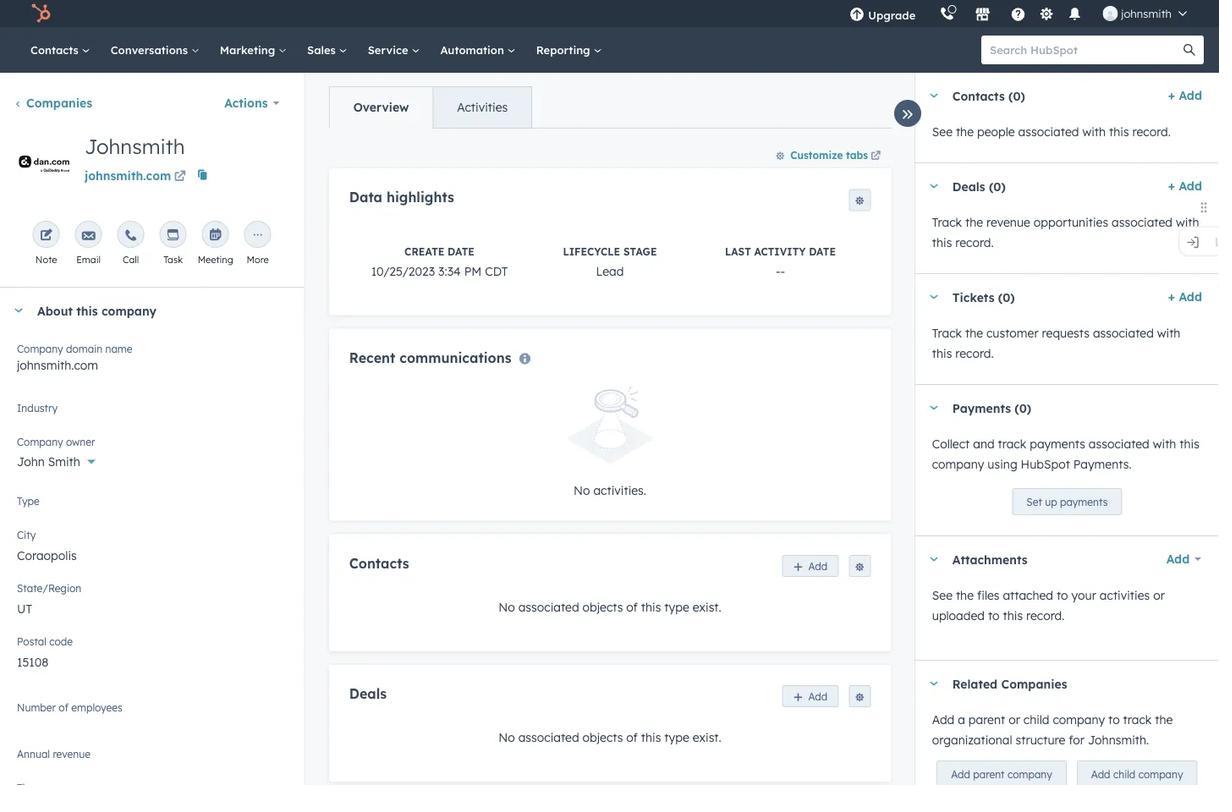 Task type: locate. For each thing, give the bounding box(es) containing it.
with for track the customer requests associated with this record.
[[1157, 326, 1181, 341]]

caret image inside 'related companies' dropdown button
[[929, 682, 939, 686]]

0 vertical spatial deals
[[953, 179, 986, 194]]

no associated objects of this type exist. for contacts
[[498, 600, 721, 615]]

1 vertical spatial parent
[[973, 768, 1005, 781]]

track inside track the customer requests associated with this record.
[[932, 326, 962, 341]]

menu
[[838, 0, 1199, 27]]

caret image left about
[[14, 308, 24, 313]]

caret image inside attachments dropdown button
[[929, 557, 939, 562]]

1 + add from the top
[[1168, 88, 1203, 103]]

the down the tickets
[[966, 326, 983, 341]]

deals
[[953, 179, 986, 194], [349, 685, 386, 702]]

parent inside button
[[973, 768, 1005, 781]]

3 + from the top
[[1168, 289, 1176, 304]]

with inside collect and track payments associated with this company using hubspot payments.
[[1153, 437, 1177, 451]]

company
[[17, 342, 63, 355], [17, 435, 63, 448]]

contacts for contacts (0)
[[953, 88, 1005, 103]]

1 vertical spatial track
[[932, 326, 962, 341]]

State/Region text field
[[17, 592, 287, 625]]

caret image inside deals (0) dropdown button
[[929, 184, 939, 188]]

deals inside dropdown button
[[953, 179, 986, 194]]

sales
[[307, 43, 339, 57]]

track the revenue opportunities associated with this record.
[[932, 215, 1200, 250]]

postal code
[[17, 635, 73, 648]]

exist. for deals
[[692, 730, 721, 745]]

associated inside track the revenue opportunities associated with this record.
[[1112, 215, 1173, 230]]

caret image
[[929, 94, 939, 98], [929, 184, 939, 188], [929, 557, 939, 562]]

payments
[[1030, 437, 1086, 451], [1060, 495, 1108, 508]]

company up the name
[[102, 303, 157, 318]]

2 horizontal spatial contacts
[[953, 88, 1005, 103]]

attachments button
[[915, 537, 1149, 582]]

parent up organizational
[[969, 713, 1006, 727]]

conversations link
[[100, 27, 210, 73]]

2 link opens in a new window image from the top
[[174, 171, 186, 183]]

1 objects from the top
[[582, 600, 623, 615]]

contacts inside dropdown button
[[953, 88, 1005, 103]]

1 vertical spatial companies
[[1002, 676, 1068, 691]]

company
[[102, 303, 157, 318], [932, 457, 985, 472], [1053, 713, 1105, 727], [1008, 768, 1053, 781], [1139, 768, 1184, 781]]

revenue down deals (0)
[[987, 215, 1031, 230]]

using
[[988, 457, 1018, 472]]

type
[[664, 600, 689, 615], [664, 730, 689, 745]]

the left people
[[956, 124, 974, 139]]

companies down contacts link
[[26, 96, 92, 110]]

1 horizontal spatial date
[[809, 245, 836, 258]]

your
[[1072, 588, 1097, 603]]

date up 3:34
[[447, 245, 474, 258]]

2 vertical spatial to
[[1109, 713, 1120, 727]]

upgrade
[[868, 8, 916, 22]]

1 vertical spatial no associated objects of this type exist.
[[498, 730, 721, 745]]

data
[[349, 189, 382, 206]]

+
[[1168, 88, 1176, 103], [1168, 179, 1176, 193], [1168, 289, 1176, 304]]

add parent company
[[951, 768, 1053, 781]]

1 vertical spatial type
[[664, 730, 689, 745]]

caret image for contacts
[[929, 94, 939, 98]]

to
[[1057, 588, 1069, 603], [988, 608, 1000, 623], [1109, 713, 1120, 727]]

1 see from the top
[[932, 124, 953, 139]]

+ add
[[1168, 88, 1203, 103], [1168, 179, 1203, 193], [1168, 289, 1203, 304]]

calling icon image
[[940, 7, 955, 22]]

contacts (0) button
[[915, 73, 1162, 118]]

1 vertical spatial revenue
[[53, 748, 90, 760]]

+ for track the revenue opportunities associated with this record.
[[1168, 179, 1176, 193]]

or right activities
[[1154, 588, 1165, 603]]

marketing link
[[210, 27, 297, 73]]

(0) right payments
[[1015, 400, 1032, 415]]

1 exist. from the top
[[692, 600, 721, 615]]

0 vertical spatial see
[[932, 124, 953, 139]]

collect
[[932, 437, 970, 451]]

tickets
[[953, 290, 995, 304]]

(0) for payments (0)
[[1015, 400, 1032, 415]]

track
[[998, 437, 1027, 451], [1124, 713, 1152, 727]]

1 vertical spatial no
[[498, 600, 515, 615]]

0 vertical spatial no associated objects of this type exist.
[[498, 600, 721, 615]]

2 see from the top
[[932, 588, 953, 603]]

1 vertical spatial caret image
[[929, 184, 939, 188]]

tabs
[[846, 149, 868, 161]]

task
[[163, 254, 183, 266]]

company down johnsmith. on the right of the page
[[1139, 768, 1184, 781]]

+ add button for track the revenue opportunities associated with this record.
[[1168, 176, 1203, 196]]

companies link
[[14, 96, 92, 110]]

1 company from the top
[[17, 342, 63, 355]]

0 vertical spatial parent
[[969, 713, 1006, 727]]

1 horizontal spatial or
[[1154, 588, 1165, 603]]

0 vertical spatial + add button
[[1168, 85, 1203, 106]]

add button for deals
[[782, 686, 838, 708]]

0 vertical spatial type
[[664, 600, 689, 615]]

reporting
[[536, 43, 594, 57]]

City text field
[[17, 538, 287, 572]]

0 vertical spatial + add
[[1168, 88, 1203, 103]]

2 type from the top
[[664, 730, 689, 745]]

-
[[776, 263, 780, 278], [780, 263, 785, 278]]

Search HubSpot search field
[[982, 36, 1189, 64]]

see inside see the files attached to your activities or uploaded to this record.
[[932, 588, 953, 603]]

objects for contacts
[[582, 600, 623, 615]]

create
[[404, 245, 444, 258]]

2 + from the top
[[1168, 179, 1176, 193]]

no activities. alert
[[349, 386, 871, 501]]

johnsmith.com down johnsmith
[[85, 168, 171, 183]]

1 vertical spatial company
[[17, 435, 63, 448]]

see up uploaded
[[932, 588, 953, 603]]

company inside "add a parent or child company to track the organizational structure for johnsmith."
[[1053, 713, 1105, 727]]

company inside company domain name johnsmith.com
[[17, 342, 63, 355]]

2 vertical spatial + add button
[[1168, 287, 1203, 307]]

or inside see the files attached to your activities or uploaded to this record.
[[1154, 588, 1165, 603]]

caret image left deals (0)
[[929, 184, 939, 188]]

payments (0)
[[953, 400, 1032, 415]]

1 horizontal spatial to
[[1057, 588, 1069, 603]]

company down collect at right
[[932, 457, 985, 472]]

company for add parent company
[[1008, 768, 1053, 781]]

city
[[17, 528, 36, 541]]

2 date from the left
[[809, 245, 836, 258]]

2 caret image from the top
[[929, 184, 939, 188]]

this inside track the customer requests associated with this record.
[[932, 346, 952, 361]]

settings image
[[1039, 7, 1054, 22]]

no associated objects of this type exist.
[[498, 600, 721, 615], [498, 730, 721, 745]]

revenue inside track the revenue opportunities associated with this record.
[[987, 215, 1031, 230]]

company for add child company
[[1139, 768, 1184, 781]]

1 add button from the top
[[782, 555, 838, 577]]

child inside "add a parent or child company to track the organizational structure for johnsmith."
[[1024, 713, 1050, 727]]

the down deals (0)
[[966, 215, 983, 230]]

deals (0) button
[[915, 163, 1162, 209]]

to up johnsmith. on the right of the page
[[1109, 713, 1120, 727]]

stage
[[623, 245, 657, 258]]

postal
[[17, 635, 46, 648]]

tickets (0) button
[[915, 274, 1162, 320]]

0 horizontal spatial contacts
[[30, 43, 82, 57]]

1 horizontal spatial revenue
[[987, 215, 1031, 230]]

2 + add from the top
[[1168, 179, 1203, 193]]

owner
[[66, 435, 95, 448]]

call
[[123, 254, 139, 266]]

email image
[[82, 229, 95, 243]]

contacts for contacts link
[[30, 43, 82, 57]]

this inside see the files attached to your activities or uploaded to this record.
[[1003, 608, 1023, 623]]

child inside button
[[1114, 768, 1136, 781]]

payments.
[[1074, 457, 1132, 472]]

child
[[1024, 713, 1050, 727], [1114, 768, 1136, 781]]

(0)
[[1009, 88, 1026, 103], [989, 179, 1006, 194], [998, 290, 1015, 304], [1015, 400, 1032, 415]]

2 vertical spatial no
[[498, 730, 515, 745]]

help button
[[1004, 0, 1033, 27]]

3 + add button from the top
[[1168, 287, 1203, 307]]

add child company
[[1092, 768, 1184, 781]]

1 vertical spatial + add button
[[1168, 176, 1203, 196]]

with
[[1083, 124, 1106, 139], [1176, 215, 1200, 230], [1157, 326, 1181, 341], [1153, 437, 1177, 451]]

more image
[[251, 229, 265, 243]]

1 vertical spatial to
[[988, 608, 1000, 623]]

exist.
[[692, 600, 721, 615], [692, 730, 721, 745]]

of for contacts
[[626, 600, 638, 615]]

company down structure in the bottom of the page
[[1008, 768, 1053, 781]]

and
[[973, 437, 995, 451]]

reporting link
[[526, 27, 612, 73]]

up
[[1045, 495, 1058, 508]]

the for people
[[956, 124, 974, 139]]

2 no associated objects of this type exist. from the top
[[498, 730, 721, 745]]

3:34
[[438, 263, 461, 278]]

automation link
[[430, 27, 526, 73]]

2 objects from the top
[[582, 730, 623, 745]]

caret image left related
[[929, 682, 939, 686]]

hubspot image
[[30, 3, 51, 24]]

1 horizontal spatial track
[[1124, 713, 1152, 727]]

related
[[953, 676, 998, 691]]

type for deals
[[664, 730, 689, 745]]

0 horizontal spatial companies
[[26, 96, 92, 110]]

company inside collect and track payments associated with this company using hubspot payments.
[[932, 457, 985, 472]]

overview button
[[329, 87, 432, 128]]

track inside collect and track payments associated with this company using hubspot payments.
[[998, 437, 1027, 451]]

john smith
[[17, 454, 80, 469]]

0 vertical spatial track
[[998, 437, 1027, 451]]

1 vertical spatial contacts
[[953, 88, 1005, 103]]

0 vertical spatial to
[[1057, 588, 1069, 603]]

child down johnsmith. on the right of the page
[[1114, 768, 1136, 781]]

track
[[932, 215, 962, 230], [932, 326, 962, 341]]

0 vertical spatial or
[[1154, 588, 1165, 603]]

Annual revenue text field
[[17, 745, 287, 772]]

1 vertical spatial add button
[[782, 686, 838, 708]]

communications
[[399, 349, 511, 366]]

child up structure in the bottom of the page
[[1024, 713, 1050, 727]]

caret image for related
[[929, 682, 939, 686]]

0 horizontal spatial or
[[1009, 713, 1020, 727]]

+ for track the customer requests associated with this record.
[[1168, 289, 1176, 304]]

0 horizontal spatial child
[[1024, 713, 1050, 727]]

2 add button from the top
[[782, 686, 838, 708]]

caret image
[[929, 295, 939, 299], [14, 308, 24, 313], [929, 406, 939, 410], [929, 682, 939, 686]]

2 vertical spatial +
[[1168, 289, 1176, 304]]

record. inside track the revenue opportunities associated with this record.
[[956, 235, 994, 250]]

activities
[[1100, 588, 1150, 603]]

caret image left the tickets
[[929, 295, 939, 299]]

pm
[[464, 263, 481, 278]]

parent down organizational
[[973, 768, 1005, 781]]

1 horizontal spatial companies
[[1002, 676, 1068, 691]]

navigation containing overview
[[329, 86, 532, 129]]

people
[[977, 124, 1015, 139]]

1 vertical spatial johnsmith.com
[[17, 358, 98, 373]]

company down about
[[17, 342, 63, 355]]

0 vertical spatial payments
[[1030, 437, 1086, 451]]

0 vertical spatial objects
[[582, 600, 623, 615]]

the inside track the customer requests associated with this record.
[[966, 326, 983, 341]]

0 vertical spatial track
[[932, 215, 962, 230]]

1 date from the left
[[447, 245, 474, 258]]

about this company
[[37, 303, 157, 318]]

1 + from the top
[[1168, 88, 1176, 103]]

revenue right annual
[[53, 748, 90, 760]]

note image
[[39, 229, 53, 243]]

2 + add button from the top
[[1168, 176, 1203, 196]]

2 track from the top
[[932, 326, 962, 341]]

caret image up collect at right
[[929, 406, 939, 410]]

1 horizontal spatial child
[[1114, 768, 1136, 781]]

the up add child company button
[[1155, 713, 1173, 727]]

2 vertical spatial of
[[626, 730, 638, 745]]

1 caret image from the top
[[929, 94, 939, 98]]

company inside dropdown button
[[102, 303, 157, 318]]

0 vertical spatial child
[[1024, 713, 1050, 727]]

related companies button
[[915, 661, 1203, 707]]

0 vertical spatial of
[[626, 600, 638, 615]]

3 + add from the top
[[1168, 289, 1203, 304]]

with inside track the customer requests associated with this record.
[[1157, 326, 1181, 341]]

johnsmith
[[85, 134, 185, 159]]

the for revenue
[[966, 215, 983, 230]]

2 vertical spatial + add
[[1168, 289, 1203, 304]]

track down deals (0)
[[932, 215, 962, 230]]

to down files
[[988, 608, 1000, 623]]

or inside "add a parent or child company to track the organizational structure for johnsmith."
[[1009, 713, 1020, 727]]

add button for contacts
[[782, 555, 838, 577]]

track up johnsmith. on the right of the page
[[1124, 713, 1152, 727]]

+ add for see the people associated with this record.
[[1168, 88, 1203, 103]]

track inside "add a parent or child company to track the organizational structure for johnsmith."
[[1124, 713, 1152, 727]]

caret image left contacts (0) on the right of page
[[929, 94, 939, 98]]

the for files
[[956, 588, 974, 603]]

1 track from the top
[[932, 215, 962, 230]]

record. inside see the files attached to your activities or uploaded to this record.
[[1027, 608, 1065, 623]]

record.
[[1133, 124, 1171, 139], [956, 235, 994, 250], [956, 346, 994, 361], [1027, 608, 1065, 623]]

1 vertical spatial see
[[932, 588, 953, 603]]

to left your on the right bottom of page
[[1057, 588, 1069, 603]]

0 vertical spatial caret image
[[929, 94, 939, 98]]

caret image left the attachments
[[929, 557, 939, 562]]

1 + add button from the top
[[1168, 85, 1203, 106]]

0 vertical spatial add button
[[782, 555, 838, 577]]

navigation
[[329, 86, 532, 129]]

1 vertical spatial exist.
[[692, 730, 721, 745]]

(0) inside dropdown button
[[1009, 88, 1026, 103]]

upgrade image
[[850, 8, 865, 23]]

track down the tickets
[[932, 326, 962, 341]]

(0) up people
[[1009, 88, 1026, 103]]

or up structure in the bottom of the page
[[1009, 713, 1020, 727]]

see left people
[[932, 124, 953, 139]]

help image
[[1011, 8, 1026, 23]]

0 vertical spatial johnsmith.com
[[85, 168, 171, 183]]

associated inside collect and track payments associated with this company using hubspot payments.
[[1089, 437, 1150, 451]]

payments right up
[[1060, 495, 1108, 508]]

company up for
[[1053, 713, 1105, 727]]

the
[[956, 124, 974, 139], [966, 215, 983, 230], [966, 326, 983, 341], [956, 588, 974, 603], [1155, 713, 1173, 727]]

caret image inside payments (0) dropdown button
[[929, 406, 939, 410]]

0 vertical spatial revenue
[[987, 215, 1031, 230]]

3 caret image from the top
[[929, 557, 939, 562]]

companies up "add a parent or child company to track the organizational structure for johnsmith."
[[1002, 676, 1068, 691]]

Number of employees text field
[[17, 698, 287, 725]]

0 vertical spatial contacts
[[30, 43, 82, 57]]

0 horizontal spatial to
[[988, 608, 1000, 623]]

0 horizontal spatial track
[[998, 437, 1027, 451]]

the up uploaded
[[956, 588, 974, 603]]

2 vertical spatial caret image
[[929, 557, 939, 562]]

2 vertical spatial contacts
[[349, 555, 409, 572]]

date right the activity on the top right
[[809, 245, 836, 258]]

1 vertical spatial payments
[[1060, 495, 1108, 508]]

1 - from the left
[[776, 263, 780, 278]]

1 vertical spatial child
[[1114, 768, 1136, 781]]

0 vertical spatial no
[[573, 483, 590, 498]]

0 vertical spatial company
[[17, 342, 63, 355]]

2 exist. from the top
[[692, 730, 721, 745]]

2 company from the top
[[17, 435, 63, 448]]

0 vertical spatial exist.
[[692, 600, 721, 615]]

1 horizontal spatial deals
[[953, 179, 986, 194]]

2 horizontal spatial to
[[1109, 713, 1120, 727]]

1 vertical spatial + add
[[1168, 179, 1203, 193]]

1 no associated objects of this type exist. from the top
[[498, 600, 721, 615]]

the inside see the files attached to your activities or uploaded to this record.
[[956, 588, 974, 603]]

company up john smith at the left bottom
[[17, 435, 63, 448]]

1 vertical spatial track
[[1124, 713, 1152, 727]]

(0) right the tickets
[[998, 290, 1015, 304]]

0 horizontal spatial date
[[447, 245, 474, 258]]

1 vertical spatial +
[[1168, 179, 1176, 193]]

date
[[447, 245, 474, 258], [809, 245, 836, 258]]

1 type from the top
[[664, 600, 689, 615]]

1 vertical spatial objects
[[582, 730, 623, 745]]

the inside "add a parent or child company to track the organizational structure for johnsmith."
[[1155, 713, 1173, 727]]

johnsmith.com down 'domain'
[[17, 358, 98, 373]]

payments up hubspot
[[1030, 437, 1086, 451]]

+ add button for track the customer requests associated with this record.
[[1168, 287, 1203, 307]]

0 vertical spatial +
[[1168, 88, 1176, 103]]

(0) down people
[[989, 179, 1006, 194]]

caret image inside contacts (0) dropdown button
[[929, 94, 939, 98]]

see
[[932, 124, 953, 139], [932, 588, 953, 603]]

settings link
[[1036, 5, 1057, 22]]

caret image inside 'tickets (0)' dropdown button
[[929, 295, 939, 299]]

1 vertical spatial deals
[[349, 685, 386, 702]]

caret image inside about this company dropdown button
[[14, 308, 24, 313]]

track up using
[[998, 437, 1027, 451]]

0 horizontal spatial deals
[[349, 685, 386, 702]]

with inside track the revenue opportunities associated with this record.
[[1176, 215, 1200, 230]]

the inside track the revenue opportunities associated with this record.
[[966, 215, 983, 230]]

this inside dropdown button
[[76, 303, 98, 318]]

1 vertical spatial or
[[1009, 713, 1020, 727]]

link opens in a new window image
[[174, 167, 186, 187], [174, 171, 186, 183]]

track inside track the revenue opportunities associated with this record.
[[932, 215, 962, 230]]



Task type: vqa. For each thing, say whether or not it's contained in the screenshot.
'Tickets (0)' dropdown button
yes



Task type: describe. For each thing, give the bounding box(es) containing it.
uploaded
[[932, 608, 985, 623]]

service link
[[358, 27, 430, 73]]

1 link opens in a new window image from the top
[[174, 167, 186, 187]]

annual revenue
[[17, 748, 90, 760]]

(0) for deals (0)
[[989, 179, 1006, 194]]

john smith image
[[1103, 6, 1118, 21]]

menu containing johnsmith
[[838, 0, 1199, 27]]

10/25/2023
[[371, 263, 435, 278]]

company owner
[[17, 435, 95, 448]]

john
[[17, 454, 45, 469]]

about
[[37, 303, 73, 318]]

+ add for track the customer requests associated with this record.
[[1168, 289, 1203, 304]]

(0) for contacts (0)
[[1009, 88, 1026, 103]]

contacts (0)
[[953, 88, 1026, 103]]

this inside collect and track payments associated with this company using hubspot payments.
[[1180, 437, 1200, 451]]

number of employees
[[17, 701, 123, 714]]

hubspot
[[1021, 457, 1070, 472]]

no activities.
[[573, 483, 646, 498]]

see the files attached to your activities or uploaded to this record.
[[932, 588, 1165, 623]]

edit button
[[14, 134, 74, 201]]

0 horizontal spatial revenue
[[53, 748, 90, 760]]

recent
[[349, 349, 395, 366]]

lifecycle stage lead
[[563, 245, 657, 278]]

associated inside track the customer requests associated with this record.
[[1093, 326, 1154, 341]]

track for track the revenue opportunities associated with this record.
[[932, 215, 962, 230]]

smith
[[48, 454, 80, 469]]

track for track the customer requests associated with this record.
[[932, 326, 962, 341]]

employees
[[71, 701, 123, 714]]

johnsmith.com link
[[85, 162, 189, 187]]

+ for see the people associated with this record.
[[1168, 88, 1176, 103]]

see for see the files attached to your activities or uploaded to this record.
[[932, 588, 953, 603]]

industry
[[17, 402, 58, 414]]

lead
[[596, 263, 624, 278]]

company for company domain name johnsmith.com
[[17, 342, 63, 355]]

note
[[35, 254, 57, 266]]

cdt
[[485, 263, 508, 278]]

last activity date --
[[725, 245, 836, 278]]

objects for deals
[[582, 730, 623, 745]]

deals (0)
[[953, 179, 1006, 194]]

company for company owner
[[17, 435, 63, 448]]

no for contacts
[[498, 600, 515, 615]]

files
[[977, 588, 1000, 603]]

activities.
[[593, 483, 646, 498]]

sales link
[[297, 27, 358, 73]]

companies inside dropdown button
[[1002, 676, 1068, 691]]

actions button
[[213, 86, 290, 120]]

recent communications
[[349, 349, 511, 366]]

with for collect and track payments associated with this company using hubspot payments.
[[1153, 437, 1177, 451]]

of for deals
[[626, 730, 638, 745]]

code
[[49, 635, 73, 648]]

johnsmith
[[1122, 6, 1172, 20]]

record. inside track the customer requests associated with this record.
[[956, 346, 994, 361]]

see for see the people associated with this record.
[[932, 124, 953, 139]]

+ add button for see the people associated with this record.
[[1168, 85, 1203, 106]]

activities
[[457, 100, 508, 115]]

caret image for deals
[[929, 184, 939, 188]]

lifecycle
[[563, 245, 620, 258]]

search button
[[1175, 36, 1204, 64]]

payments (0) button
[[915, 385, 1196, 431]]

meeting
[[198, 254, 233, 266]]

2 - from the left
[[780, 263, 785, 278]]

no inside no activities. alert
[[573, 483, 590, 498]]

type for contacts
[[664, 600, 689, 615]]

for
[[1069, 733, 1085, 748]]

john smith button
[[17, 445, 287, 473]]

johnsmith button
[[1093, 0, 1197, 27]]

activities button
[[432, 87, 531, 128]]

1 horizontal spatial contacts
[[349, 555, 409, 572]]

with for track the revenue opportunities associated with this record.
[[1176, 215, 1200, 230]]

state/region
[[17, 582, 81, 595]]

attachments
[[953, 552, 1028, 567]]

related companies
[[953, 676, 1068, 691]]

customize tabs
[[790, 149, 868, 161]]

email
[[76, 254, 101, 266]]

payments inside collect and track payments associated with this company using hubspot payments.
[[1030, 437, 1086, 451]]

exist. for contacts
[[692, 600, 721, 615]]

requests
[[1042, 326, 1090, 341]]

add inside "add a parent or child company to track the organizational structure for johnsmith."
[[932, 713, 955, 727]]

hubspot link
[[20, 3, 63, 24]]

name
[[105, 342, 132, 355]]

deals for deals
[[349, 685, 386, 702]]

meeting image
[[209, 229, 222, 243]]

company for about this company
[[102, 303, 157, 318]]

set up payments link
[[1012, 488, 1122, 515]]

Postal code text field
[[17, 645, 287, 679]]

+ add for track the revenue opportunities associated with this record.
[[1168, 179, 1203, 193]]

activity
[[754, 245, 806, 258]]

customize
[[790, 149, 843, 161]]

actions
[[224, 96, 268, 110]]

no for deals
[[498, 730, 515, 745]]

payments
[[953, 400, 1011, 415]]

marketing
[[220, 43, 278, 57]]

this inside track the revenue opportunities associated with this record.
[[932, 235, 952, 250]]

last
[[725, 245, 751, 258]]

service
[[368, 43, 412, 57]]

date inside last activity date --
[[809, 245, 836, 258]]

the for customer
[[966, 326, 983, 341]]

about this company button
[[0, 288, 287, 333]]

calling icon button
[[933, 2, 962, 25]]

set up payments
[[1027, 495, 1108, 508]]

create date 10/25/2023 3:34 pm cdt
[[371, 245, 508, 278]]

johnsmith.com inside company domain name johnsmith.com
[[17, 358, 98, 373]]

parent inside "add a parent or child company to track the organizational structure for johnsmith."
[[969, 713, 1006, 727]]

attached
[[1003, 588, 1054, 603]]

caret image for payments
[[929, 406, 939, 410]]

caret image for about
[[14, 308, 24, 313]]

see the people associated with this record.
[[932, 124, 1171, 139]]

customer
[[987, 326, 1039, 341]]

marketplaces image
[[975, 8, 990, 23]]

a
[[958, 713, 965, 727]]

set
[[1027, 495, 1042, 508]]

call image
[[124, 229, 138, 243]]

more
[[247, 254, 269, 266]]

(0) for tickets (0)
[[998, 290, 1015, 304]]

add inside popup button
[[1167, 552, 1190, 567]]

add child company button
[[1077, 761, 1198, 785]]

tickets (0)
[[953, 290, 1015, 304]]

johnsmith.
[[1088, 733, 1149, 748]]

date inside create date 10/25/2023 3:34 pm cdt
[[447, 245, 474, 258]]

1 vertical spatial of
[[59, 701, 69, 714]]

annual
[[17, 748, 50, 760]]

to inside "add a parent or child company to track the organizational structure for johnsmith."
[[1109, 713, 1120, 727]]

search image
[[1184, 44, 1196, 56]]

0 vertical spatial companies
[[26, 96, 92, 110]]

task image
[[166, 229, 180, 243]]

deals for deals (0)
[[953, 179, 986, 194]]

caret image for tickets
[[929, 295, 939, 299]]

notifications button
[[1061, 0, 1089, 27]]

automation
[[440, 43, 508, 57]]

no associated objects of this type exist. for deals
[[498, 730, 721, 745]]

notifications image
[[1067, 8, 1083, 23]]

number
[[17, 701, 56, 714]]



